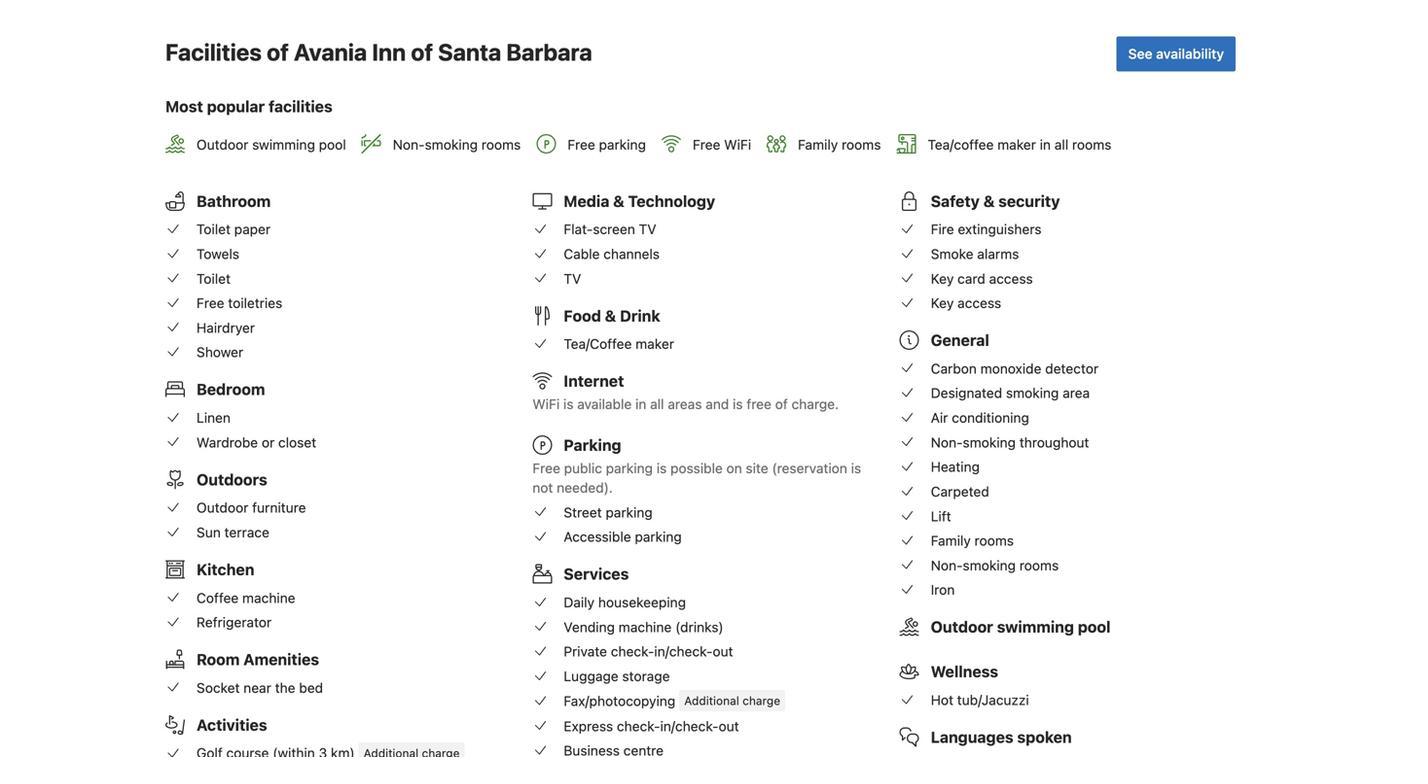 Task type: describe. For each thing, give the bounding box(es) containing it.
room amenities
[[197, 651, 319, 670]]

key for key access
[[931, 295, 954, 311]]

check- for express
[[617, 719, 660, 735]]

bathroom
[[197, 192, 271, 211]]

storage
[[622, 669, 670, 685]]

languages spoken
[[931, 729, 1072, 747]]

free for free parking
[[568, 137, 595, 153]]

tea/coffee maker in all rooms
[[928, 137, 1112, 153]]

1 vertical spatial tv
[[564, 271, 581, 287]]

bed
[[299, 681, 323, 697]]

0 vertical spatial non-smoking rooms
[[393, 137, 521, 153]]

wardrobe or closet
[[197, 435, 316, 451]]

toilet paper
[[197, 222, 271, 238]]

designated smoking area
[[931, 386, 1090, 402]]

free public parking is possible on site (reservation is not needed).
[[533, 461, 861, 496]]

food
[[564, 307, 601, 325]]

lift
[[931, 509, 951, 525]]

street parking
[[564, 505, 653, 521]]

(reservation
[[772, 461, 847, 477]]

key access
[[931, 295, 1001, 311]]

toiletries
[[228, 295, 282, 311]]

coffee
[[197, 590, 239, 606]]

furniture
[[252, 500, 306, 516]]

and
[[706, 397, 729, 413]]

carbon monoxide detector
[[931, 361, 1099, 377]]

fax/photocopying additional charge
[[564, 694, 780, 710]]

accessible
[[564, 530, 631, 546]]

free parking
[[568, 137, 646, 153]]

near
[[244, 681, 271, 697]]

out for express check-in/check-out
[[719, 719, 739, 735]]

tea/coffee maker
[[564, 336, 674, 352]]

barbara
[[506, 38, 592, 66]]

check- for private
[[611, 644, 654, 660]]

cable channels
[[564, 246, 660, 262]]

monoxide
[[980, 361, 1042, 377]]

1 horizontal spatial non-smoking rooms
[[931, 558, 1059, 574]]

languages
[[931, 729, 1014, 747]]

technology
[[628, 192, 715, 211]]

air conditioning
[[931, 410, 1029, 426]]

closet
[[278, 435, 316, 451]]

1 vertical spatial wifi
[[533, 397, 560, 413]]

sun
[[197, 525, 221, 541]]

areas
[[668, 397, 702, 413]]

santa
[[438, 38, 501, 66]]

0 vertical spatial family
[[798, 137, 838, 153]]

socket near the bed
[[197, 681, 323, 697]]

0 vertical spatial tv
[[639, 222, 656, 238]]

see availability button
[[1117, 37, 1236, 72]]

parking for accessible
[[635, 530, 682, 546]]

maker for tea/coffee
[[998, 137, 1036, 153]]

see availability
[[1128, 46, 1224, 62]]

refrigerator
[[197, 615, 272, 631]]

smoking down santa
[[425, 137, 478, 153]]

0 horizontal spatial outdoor swimming pool
[[197, 137, 346, 153]]

1 vertical spatial access
[[958, 295, 1001, 311]]

(drinks)
[[675, 620, 724, 636]]

additional
[[684, 695, 739, 708]]

needed).
[[557, 480, 613, 496]]

wifi is available in all areas and is free of charge.
[[533, 397, 839, 413]]

safety
[[931, 192, 980, 211]]

luggage
[[564, 669, 619, 685]]

see
[[1128, 46, 1153, 62]]

carpeted
[[931, 484, 989, 500]]

0 horizontal spatial in
[[635, 397, 646, 413]]

machine for coffee
[[242, 590, 295, 606]]

facilities
[[165, 38, 262, 66]]

outdoors
[[197, 471, 267, 489]]

socket
[[197, 681, 240, 697]]

0 vertical spatial in
[[1040, 137, 1051, 153]]

1 horizontal spatial outdoor swimming pool
[[931, 619, 1111, 637]]

air
[[931, 410, 948, 426]]

out for private check-in/check-out
[[713, 644, 733, 660]]

0 horizontal spatial pool
[[319, 137, 346, 153]]

safety & security
[[931, 192, 1060, 211]]

1 vertical spatial all
[[650, 397, 664, 413]]

smoke alarms
[[931, 246, 1019, 262]]

paper
[[234, 222, 271, 238]]

most
[[165, 97, 203, 116]]

free toiletries
[[197, 295, 282, 311]]

outdoor for sun
[[197, 500, 248, 516]]

terrace
[[224, 525, 269, 541]]

security
[[998, 192, 1060, 211]]

non-smoking throughout
[[931, 435, 1089, 451]]

& for food
[[605, 307, 616, 325]]

most popular facilities
[[165, 97, 333, 116]]

media & technology
[[564, 192, 715, 211]]

1 vertical spatial non-
[[931, 435, 963, 451]]

private
[[564, 644, 607, 660]]

1 horizontal spatial all
[[1055, 137, 1069, 153]]

smoking down conditioning
[[963, 435, 1016, 451]]

fire
[[931, 222, 954, 238]]

is down internet
[[563, 397, 574, 413]]

towels
[[197, 246, 239, 262]]

possible
[[670, 461, 723, 477]]

parking inside "free public parking is possible on site (reservation is not needed)."
[[606, 461, 653, 477]]

free
[[747, 397, 772, 413]]

facilities
[[269, 97, 333, 116]]

site
[[746, 461, 768, 477]]

is left possible
[[657, 461, 667, 477]]

throughout
[[1020, 435, 1089, 451]]

street
[[564, 505, 602, 521]]

0 horizontal spatial of
[[267, 38, 289, 66]]

room
[[197, 651, 240, 670]]

toilet for toilet paper
[[197, 222, 231, 238]]

free wifi
[[693, 137, 751, 153]]

avania
[[294, 38, 367, 66]]



Task type: vqa. For each thing, say whether or not it's contained in the screenshot.


Task type: locate. For each thing, give the bounding box(es) containing it.
iron
[[931, 583, 955, 599]]

2 vertical spatial non-
[[931, 558, 963, 574]]

inn
[[372, 38, 406, 66]]

in
[[1040, 137, 1051, 153], [635, 397, 646, 413]]

of right inn in the left of the page
[[411, 38, 433, 66]]

key up the general
[[931, 295, 954, 311]]

0 horizontal spatial swimming
[[252, 137, 315, 153]]

the
[[275, 681, 295, 697]]

1 vertical spatial out
[[719, 719, 739, 735]]

1 horizontal spatial of
[[411, 38, 433, 66]]

1 vertical spatial family rooms
[[931, 533, 1014, 549]]

free up not
[[533, 461, 560, 477]]

media
[[564, 192, 609, 211]]

2 vertical spatial outdoor
[[931, 619, 993, 637]]

pool
[[319, 137, 346, 153], [1078, 619, 1111, 637]]

2 toilet from the top
[[197, 271, 231, 287]]

shower
[[197, 345, 243, 361]]

all left areas on the bottom of page
[[650, 397, 664, 413]]

available
[[577, 397, 632, 413]]

channels
[[604, 246, 660, 262]]

tv down cable
[[564, 271, 581, 287]]

2 horizontal spatial of
[[775, 397, 788, 413]]

family right free wifi
[[798, 137, 838, 153]]

hot
[[931, 693, 954, 709]]

family
[[798, 137, 838, 153], [931, 533, 971, 549]]

0 horizontal spatial non-smoking rooms
[[393, 137, 521, 153]]

0 horizontal spatial family rooms
[[798, 137, 881, 153]]

1 key from the top
[[931, 271, 954, 287]]

tub/jacuzzi
[[957, 693, 1029, 709]]

1 horizontal spatial swimming
[[997, 619, 1074, 637]]

0 vertical spatial outdoor
[[197, 137, 248, 153]]

internet
[[564, 372, 624, 391]]

maker
[[998, 137, 1036, 153], [636, 336, 674, 352]]

in/check- for private check-in/check-out
[[654, 644, 713, 660]]

is right (reservation
[[851, 461, 861, 477]]

wellness
[[931, 663, 998, 682]]

1 vertical spatial maker
[[636, 336, 674, 352]]

0 vertical spatial out
[[713, 644, 733, 660]]

0 vertical spatial toilet
[[197, 222, 231, 238]]

outdoor
[[197, 137, 248, 153], [197, 500, 248, 516], [931, 619, 993, 637]]

extinguishers
[[958, 222, 1042, 238]]

linen
[[197, 410, 231, 426]]

in/check- down fax/photocopying additional charge at bottom
[[660, 719, 719, 735]]

or
[[262, 435, 275, 451]]

0 vertical spatial key
[[931, 271, 954, 287]]

0 vertical spatial family rooms
[[798, 137, 881, 153]]

in/check-
[[654, 644, 713, 660], [660, 719, 719, 735]]

non-smoking rooms down santa
[[393, 137, 521, 153]]

1 vertical spatial in/check-
[[660, 719, 719, 735]]

outdoor up sun terrace at left bottom
[[197, 500, 248, 516]]

0 vertical spatial machine
[[242, 590, 295, 606]]

daily housekeeping
[[564, 595, 686, 611]]

1 vertical spatial check-
[[617, 719, 660, 735]]

free up technology
[[693, 137, 720, 153]]

toilet down towels
[[197, 271, 231, 287]]

& right food
[[605, 307, 616, 325]]

1 vertical spatial non-smoking rooms
[[931, 558, 1059, 574]]

family down lift
[[931, 533, 971, 549]]

luggage storage
[[564, 669, 670, 685]]

in right available
[[635, 397, 646, 413]]

access down key card access
[[958, 295, 1001, 311]]

in/check- for express check-in/check-out
[[660, 719, 719, 735]]

flat-screen tv
[[564, 222, 656, 238]]

swimming up wellness
[[997, 619, 1074, 637]]

1 horizontal spatial family
[[931, 533, 971, 549]]

1 vertical spatial swimming
[[997, 619, 1074, 637]]

kitchen
[[197, 561, 254, 579]]

vending machine (drinks)
[[564, 620, 724, 636]]

0 vertical spatial wifi
[[724, 137, 751, 153]]

check- down fax/photocopying
[[617, 719, 660, 735]]

facilities of avania inn of santa barbara
[[165, 38, 592, 66]]

key card access
[[931, 271, 1033, 287]]

0 horizontal spatial machine
[[242, 590, 295, 606]]

machine down housekeeping
[[619, 620, 672, 636]]

free for free public parking is possible on site (reservation is not needed).
[[533, 461, 560, 477]]

parking down street parking
[[635, 530, 682, 546]]

swimming down the facilities
[[252, 137, 315, 153]]

& up fire extinguishers in the top of the page
[[983, 192, 995, 211]]

tea/coffee
[[564, 336, 632, 352]]

0 vertical spatial all
[[1055, 137, 1069, 153]]

toilet
[[197, 222, 231, 238], [197, 271, 231, 287]]

screen
[[593, 222, 635, 238]]

flat-
[[564, 222, 593, 238]]

vending
[[564, 620, 615, 636]]

free up media
[[568, 137, 595, 153]]

activities
[[197, 717, 267, 735]]

daily
[[564, 595, 595, 611]]

out down additional on the bottom of page
[[719, 719, 739, 735]]

free for free toiletries
[[197, 295, 224, 311]]

sun terrace
[[197, 525, 269, 541]]

hot tub/jacuzzi
[[931, 693, 1029, 709]]

& for safety
[[983, 192, 995, 211]]

outdoor swimming pool
[[197, 137, 346, 153], [931, 619, 1111, 637]]

check-
[[611, 644, 654, 660], [617, 719, 660, 735]]

check- down vending machine (drinks)
[[611, 644, 654, 660]]

1 vertical spatial in
[[635, 397, 646, 413]]

fax/photocopying
[[564, 694, 676, 710]]

drink
[[620, 307, 660, 325]]

public
[[564, 461, 602, 477]]

access down alarms on the top right of page
[[989, 271, 1033, 287]]

0 horizontal spatial family
[[798, 137, 838, 153]]

amenities
[[243, 651, 319, 670]]

parking up 'accessible parking'
[[606, 505, 653, 521]]

maker right tea/coffee
[[998, 137, 1036, 153]]

card
[[958, 271, 986, 287]]

out down (drinks)
[[713, 644, 733, 660]]

all up the security
[[1055, 137, 1069, 153]]

1 horizontal spatial pool
[[1078, 619, 1111, 637]]

non-smoking rooms up iron on the right bottom
[[931, 558, 1059, 574]]

outdoor for non-
[[197, 137, 248, 153]]

toilet for toilet
[[197, 271, 231, 287]]

1 horizontal spatial family rooms
[[931, 533, 1014, 549]]

smoking down carpeted
[[963, 558, 1016, 574]]

outdoor swimming pool down "most popular facilities"
[[197, 137, 346, 153]]

smoking down carbon monoxide detector at the top right of page
[[1006, 386, 1059, 402]]

detector
[[1045, 361, 1099, 377]]

access
[[989, 271, 1033, 287], [958, 295, 1001, 311]]

popular
[[207, 97, 265, 116]]

machine up refrigerator
[[242, 590, 295, 606]]

1 vertical spatial toilet
[[197, 271, 231, 287]]

charge
[[743, 695, 780, 708]]

outdoor down iron on the right bottom
[[931, 619, 993, 637]]

wifi
[[724, 137, 751, 153], [533, 397, 560, 413]]

0 vertical spatial pool
[[319, 137, 346, 153]]

of
[[267, 38, 289, 66], [411, 38, 433, 66], [775, 397, 788, 413]]

1 horizontal spatial machine
[[619, 620, 672, 636]]

0 vertical spatial swimming
[[252, 137, 315, 153]]

is right the 'and'
[[733, 397, 743, 413]]

non- down air
[[931, 435, 963, 451]]

toilet up towels
[[197, 222, 231, 238]]

0 vertical spatial in/check-
[[654, 644, 713, 660]]

parking for street
[[606, 505, 653, 521]]

coffee machine
[[197, 590, 295, 606]]

non- up iron on the right bottom
[[931, 558, 963, 574]]

key down smoke
[[931, 271, 954, 287]]

0 vertical spatial maker
[[998, 137, 1036, 153]]

on
[[726, 461, 742, 477]]

parking up "media & technology"
[[599, 137, 646, 153]]

0 vertical spatial outdoor swimming pool
[[197, 137, 346, 153]]

0 vertical spatial non-
[[393, 137, 425, 153]]

spoken
[[1017, 729, 1072, 747]]

of left avania
[[267, 38, 289, 66]]

1 vertical spatial key
[[931, 295, 954, 311]]

in up the security
[[1040, 137, 1051, 153]]

1 horizontal spatial in
[[1040, 137, 1051, 153]]

heating
[[931, 459, 980, 475]]

outdoor down popular on the left
[[197, 137, 248, 153]]

machine for vending
[[619, 620, 672, 636]]

free for free wifi
[[693, 137, 720, 153]]

2 key from the top
[[931, 295, 954, 311]]

outdoor furniture
[[197, 500, 306, 516]]

&
[[613, 192, 624, 211], [983, 192, 995, 211], [605, 307, 616, 325]]

tea/coffee
[[928, 137, 994, 153]]

free up the hairdryer
[[197, 295, 224, 311]]

1 horizontal spatial wifi
[[724, 137, 751, 153]]

in/check- down (drinks)
[[654, 644, 713, 660]]

availability
[[1156, 46, 1224, 62]]

smoke
[[931, 246, 974, 262]]

maker for tea/coffee
[[636, 336, 674, 352]]

express check-in/check-out
[[564, 719, 739, 735]]

carbon
[[931, 361, 977, 377]]

of right free
[[775, 397, 788, 413]]

food & drink
[[564, 307, 660, 325]]

1 vertical spatial outdoor swimming pool
[[931, 619, 1111, 637]]

parking down parking
[[606, 461, 653, 477]]

conditioning
[[952, 410, 1029, 426]]

express
[[564, 719, 613, 735]]

1 vertical spatial pool
[[1078, 619, 1111, 637]]

private check-in/check-out
[[564, 644, 733, 660]]

accessible parking
[[564, 530, 682, 546]]

& up screen
[[613, 192, 624, 211]]

hairdryer
[[197, 320, 255, 336]]

key for key card access
[[931, 271, 954, 287]]

0 horizontal spatial tv
[[564, 271, 581, 287]]

bedroom
[[197, 381, 265, 399]]

1 toilet from the top
[[197, 222, 231, 238]]

tv up channels
[[639, 222, 656, 238]]

1 horizontal spatial maker
[[998, 137, 1036, 153]]

1 horizontal spatial tv
[[639, 222, 656, 238]]

0 horizontal spatial all
[[650, 397, 664, 413]]

0 vertical spatial access
[[989, 271, 1033, 287]]

outdoor swimming pool up wellness
[[931, 619, 1111, 637]]

1 vertical spatial family
[[931, 533, 971, 549]]

0 horizontal spatial maker
[[636, 336, 674, 352]]

non-
[[393, 137, 425, 153], [931, 435, 963, 451], [931, 558, 963, 574]]

swimming
[[252, 137, 315, 153], [997, 619, 1074, 637]]

1 vertical spatial outdoor
[[197, 500, 248, 516]]

0 horizontal spatial wifi
[[533, 397, 560, 413]]

maker down "drink"
[[636, 336, 674, 352]]

1 vertical spatial machine
[[619, 620, 672, 636]]

non- down inn in the left of the page
[[393, 137, 425, 153]]

& for media
[[613, 192, 624, 211]]

parking for free
[[599, 137, 646, 153]]

free inside "free public parking is possible on site (reservation is not needed)."
[[533, 461, 560, 477]]

0 vertical spatial check-
[[611, 644, 654, 660]]



